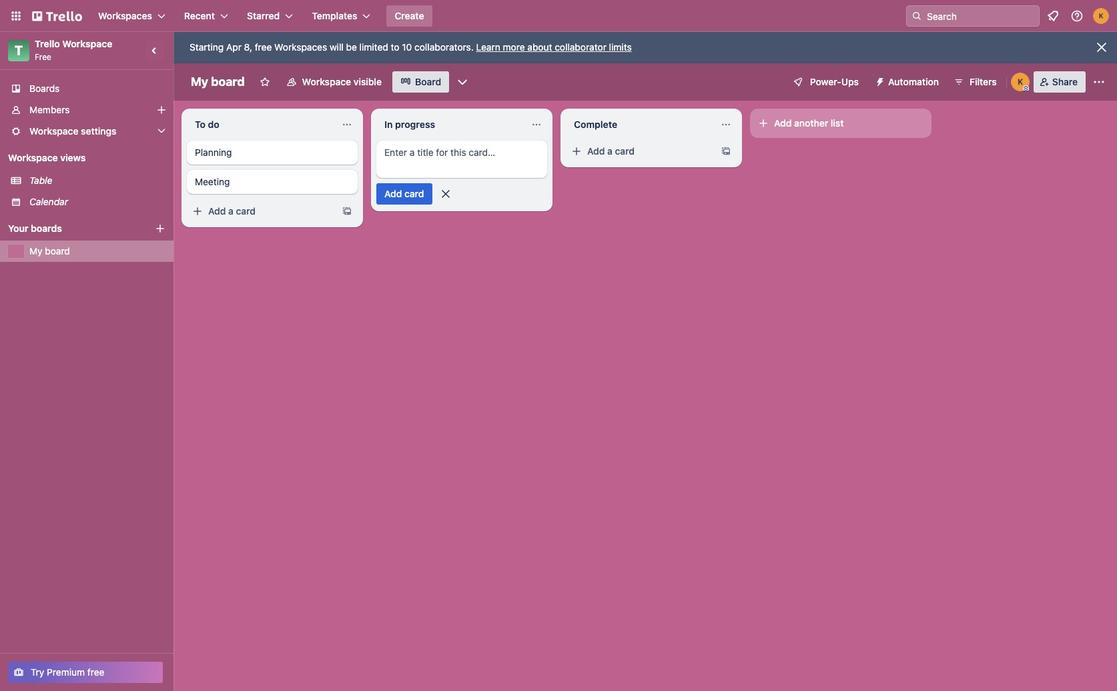 Task type: describe. For each thing, give the bounding box(es) containing it.
add a card for left add a card button
[[208, 206, 256, 217]]

add another list button
[[750, 109, 932, 138]]

your boards
[[8, 223, 62, 234]]

t
[[15, 43, 23, 58]]

In progress text field
[[376, 114, 526, 135]]

to do
[[195, 119, 219, 130]]

back to home image
[[32, 5, 82, 27]]

to
[[391, 41, 399, 53]]

Search field
[[922, 6, 1039, 26]]

do
[[208, 119, 219, 130]]

boards
[[29, 83, 60, 94]]

starting apr 8, free workspaces will be limited to 10 collaborators. learn more about collaborator limits
[[190, 41, 632, 53]]

templates button
[[304, 5, 379, 27]]

workspace inside trello workspace free
[[62, 38, 112, 49]]

sm image
[[869, 71, 888, 90]]

a for left add a card button
[[228, 206, 233, 217]]

starred button
[[239, 5, 301, 27]]

workspace for workspace visible
[[302, 76, 351, 87]]

2 horizontal spatial card
[[615, 145, 635, 157]]

progress
[[395, 119, 435, 130]]

t link
[[8, 40, 29, 61]]

boards
[[31, 223, 62, 234]]

try premium free
[[31, 667, 104, 679]]

board link
[[392, 71, 449, 93]]

To do text field
[[187, 114, 336, 135]]

my board link
[[29, 245, 165, 258]]

be
[[346, 41, 357, 53]]

workspace views
[[8, 152, 86, 163]]

power-ups
[[810, 76, 859, 87]]

limits
[[609, 41, 632, 53]]

will
[[330, 41, 344, 53]]

workspaces inside dropdown button
[[98, 10, 152, 21]]

my inside text field
[[191, 75, 208, 89]]

0 horizontal spatial my
[[29, 246, 42, 257]]

trello
[[35, 38, 60, 49]]

star or unstar board image
[[259, 77, 270, 87]]

about
[[527, 41, 552, 53]]

add inside "button"
[[384, 188, 402, 200]]

0 vertical spatial add a card button
[[566, 141, 713, 162]]

board inside text field
[[211, 75, 245, 89]]

workspace navigation collapse icon image
[[145, 41, 164, 60]]

trello workspace link
[[35, 38, 112, 49]]

collaborators.
[[414, 41, 474, 53]]

1 horizontal spatial kendallparks02 (kendallparks02) image
[[1093, 8, 1109, 24]]

customize views image
[[456, 75, 469, 89]]

1 vertical spatial workspaces
[[274, 41, 327, 53]]

workspace settings
[[29, 125, 116, 137]]

share button
[[1033, 71, 1086, 93]]

table link
[[29, 174, 165, 188]]

starred
[[247, 10, 280, 21]]

try premium free button
[[8, 663, 163, 684]]

members
[[29, 104, 70, 115]]

add a card for add a card button to the top
[[587, 145, 635, 157]]

list
[[831, 117, 844, 129]]

add card
[[384, 188, 424, 200]]

filters
[[970, 76, 997, 87]]

automation
[[888, 76, 939, 87]]

10
[[402, 41, 412, 53]]

starting
[[190, 41, 224, 53]]

Complete text field
[[566, 114, 715, 135]]

limited
[[359, 41, 388, 53]]

meeting link
[[195, 175, 350, 189]]

your
[[8, 223, 28, 234]]

settings
[[81, 125, 116, 137]]

try
[[31, 667, 44, 679]]

planning link
[[195, 146, 350, 159]]

recent button
[[176, 5, 236, 27]]

table
[[29, 175, 52, 186]]

workspace visible
[[302, 76, 382, 87]]

0 horizontal spatial add a card button
[[187, 201, 334, 222]]

filters button
[[950, 71, 1001, 93]]



Task type: vqa. For each thing, say whether or not it's contained in the screenshot.
TABLE 'link'
yes



Task type: locate. For each thing, give the bounding box(es) containing it.
card left "cancel" image
[[404, 188, 424, 200]]

0 horizontal spatial add a card
[[208, 206, 256, 217]]

1 horizontal spatial board
[[211, 75, 245, 89]]

workspace
[[62, 38, 112, 49], [302, 76, 351, 87], [29, 125, 78, 137], [8, 152, 58, 163]]

board
[[415, 76, 441, 87]]

members link
[[0, 99, 173, 121]]

1 vertical spatial add a card button
[[187, 201, 334, 222]]

Enter a title for this card… text field
[[376, 141, 547, 178]]

workspaces
[[98, 10, 152, 21], [274, 41, 327, 53]]

workspaces up workspace navigation collapse icon on the left top of the page
[[98, 10, 152, 21]]

premium
[[47, 667, 85, 679]]

boards link
[[0, 78, 173, 99]]

free inside button
[[87, 667, 104, 679]]

workspaces button
[[90, 5, 173, 27]]

1 horizontal spatial add a card button
[[566, 141, 713, 162]]

a down meeting
[[228, 206, 233, 217]]

power-
[[810, 76, 841, 87]]

0 horizontal spatial kendallparks02 (kendallparks02) image
[[1011, 73, 1029, 91]]

my
[[191, 75, 208, 89], [29, 246, 42, 257]]

2 vertical spatial card
[[236, 206, 256, 217]]

automation button
[[869, 71, 947, 93]]

0 notifications image
[[1045, 8, 1061, 24]]

cancel image
[[439, 188, 452, 201]]

a down complete
[[607, 145, 612, 157]]

0 vertical spatial board
[[211, 75, 245, 89]]

1 horizontal spatial workspaces
[[274, 41, 327, 53]]

create from template… image for add a card button to the top
[[721, 146, 731, 157]]

1 vertical spatial add a card
[[208, 206, 256, 217]]

workspace inside dropdown button
[[29, 125, 78, 137]]

calendar link
[[29, 196, 165, 209]]

planning
[[195, 147, 232, 158]]

add for add a card button to the top
[[587, 145, 605, 157]]

1 vertical spatial free
[[87, 667, 104, 679]]

1 vertical spatial my board
[[29, 246, 70, 257]]

1 horizontal spatial my board
[[191, 75, 245, 89]]

add
[[774, 117, 792, 129], [587, 145, 605, 157], [384, 188, 402, 200], [208, 206, 226, 217]]

your boards with 1 items element
[[8, 221, 135, 237]]

my board down starting
[[191, 75, 245, 89]]

learn
[[476, 41, 500, 53]]

0 horizontal spatial my board
[[29, 246, 70, 257]]

1 horizontal spatial free
[[255, 41, 272, 53]]

calendar
[[29, 196, 68, 208]]

kendallparks02 (kendallparks02) image
[[1093, 8, 1109, 24], [1011, 73, 1029, 91]]

add a card down complete
[[587, 145, 635, 157]]

add left "cancel" image
[[384, 188, 402, 200]]

my board
[[191, 75, 245, 89], [29, 246, 70, 257]]

complete
[[574, 119, 617, 130]]

1 horizontal spatial card
[[404, 188, 424, 200]]

search image
[[912, 11, 922, 21]]

add a card button down meeting link
[[187, 201, 334, 222]]

8,
[[244, 41, 252, 53]]

a for add a card button to the top
[[607, 145, 612, 157]]

to
[[195, 119, 206, 130]]

ups
[[841, 76, 859, 87]]

templates
[[312, 10, 357, 21]]

more
[[503, 41, 525, 53]]

board down the apr
[[211, 75, 245, 89]]

recent
[[184, 10, 215, 21]]

learn more about collaborator limits link
[[476, 41, 632, 53]]

0 horizontal spatial create from template… image
[[342, 206, 352, 217]]

apr
[[226, 41, 241, 53]]

board
[[211, 75, 245, 89], [45, 246, 70, 257]]

add left the another
[[774, 117, 792, 129]]

1 vertical spatial create from template… image
[[342, 206, 352, 217]]

add a card button
[[566, 141, 713, 162], [187, 201, 334, 222]]

0 horizontal spatial free
[[87, 667, 104, 679]]

add a card button down the complete "text box"
[[566, 141, 713, 162]]

visible
[[354, 76, 382, 87]]

1 horizontal spatial a
[[607, 145, 612, 157]]

add a card down meeting
[[208, 206, 256, 217]]

my board down boards
[[29, 246, 70, 257]]

open information menu image
[[1070, 9, 1084, 23]]

create from template… image
[[721, 146, 731, 157], [342, 206, 352, 217]]

kendallparks02 (kendallparks02) image right open information menu image
[[1093, 8, 1109, 24]]

free
[[35, 52, 51, 62]]

card inside "button"
[[404, 188, 424, 200]]

1 vertical spatial a
[[228, 206, 233, 217]]

free right the 8,
[[255, 41, 272, 53]]

0 horizontal spatial a
[[228, 206, 233, 217]]

collaborator
[[555, 41, 606, 53]]

another
[[794, 117, 828, 129]]

card down meeting link
[[236, 206, 256, 217]]

create from template… image for left add a card button
[[342, 206, 352, 217]]

my down your boards
[[29, 246, 42, 257]]

primary element
[[0, 0, 1117, 32]]

add another list
[[774, 117, 844, 129]]

0 vertical spatial a
[[607, 145, 612, 157]]

add a card
[[587, 145, 635, 157], [208, 206, 256, 217]]

workspace right trello
[[62, 38, 112, 49]]

my board inside text field
[[191, 75, 245, 89]]

kendallparks02 (kendallparks02) image right filters
[[1011, 73, 1029, 91]]

trello workspace free
[[35, 38, 112, 62]]

workspace up table
[[8, 152, 58, 163]]

show menu image
[[1092, 75, 1106, 89]]

workspace settings button
[[0, 121, 173, 142]]

workspace inside button
[[302, 76, 351, 87]]

in
[[384, 119, 393, 130]]

1 vertical spatial board
[[45, 246, 70, 257]]

0 horizontal spatial workspaces
[[98, 10, 152, 21]]

this member is an admin of this board. image
[[1023, 85, 1029, 91]]

1 horizontal spatial my
[[191, 75, 208, 89]]

views
[[60, 152, 86, 163]]

1 horizontal spatial add a card
[[587, 145, 635, 157]]

add board image
[[155, 224, 165, 234]]

add for left add a card button
[[208, 206, 226, 217]]

0 horizontal spatial board
[[45, 246, 70, 257]]

1 vertical spatial card
[[404, 188, 424, 200]]

add down meeting
[[208, 206, 226, 217]]

in progress
[[384, 119, 435, 130]]

share
[[1052, 76, 1078, 87]]

0 vertical spatial kendallparks02 (kendallparks02) image
[[1093, 8, 1109, 24]]

Board name text field
[[184, 71, 251, 93]]

0 vertical spatial my
[[191, 75, 208, 89]]

1 vertical spatial my
[[29, 246, 42, 257]]

workspace for workspace views
[[8, 152, 58, 163]]

power-ups button
[[783, 71, 867, 93]]

workspace down members
[[29, 125, 78, 137]]

workspace visible button
[[278, 71, 390, 93]]

my down starting
[[191, 75, 208, 89]]

add for "add another list" button
[[774, 117, 792, 129]]

0 vertical spatial card
[[615, 145, 635, 157]]

0 vertical spatial create from template… image
[[721, 146, 731, 157]]

add down complete
[[587, 145, 605, 157]]

workspace down will
[[302, 76, 351, 87]]

meeting
[[195, 176, 230, 188]]

free
[[255, 41, 272, 53], [87, 667, 104, 679]]

add card button
[[376, 184, 432, 205]]

a
[[607, 145, 612, 157], [228, 206, 233, 217]]

card
[[615, 145, 635, 157], [404, 188, 424, 200], [236, 206, 256, 217]]

workspace for workspace settings
[[29, 125, 78, 137]]

card down the complete "text box"
[[615, 145, 635, 157]]

1 horizontal spatial create from template… image
[[721, 146, 731, 157]]

board down boards
[[45, 246, 70, 257]]

1 vertical spatial kendallparks02 (kendallparks02) image
[[1011, 73, 1029, 91]]

0 horizontal spatial card
[[236, 206, 256, 217]]

0 vertical spatial add a card
[[587, 145, 635, 157]]

0 vertical spatial my board
[[191, 75, 245, 89]]

workspaces left will
[[274, 41, 327, 53]]

0 vertical spatial workspaces
[[98, 10, 152, 21]]

create button
[[387, 5, 432, 27]]

free right the 'premium'
[[87, 667, 104, 679]]

create
[[395, 10, 424, 21]]

0 vertical spatial free
[[255, 41, 272, 53]]



